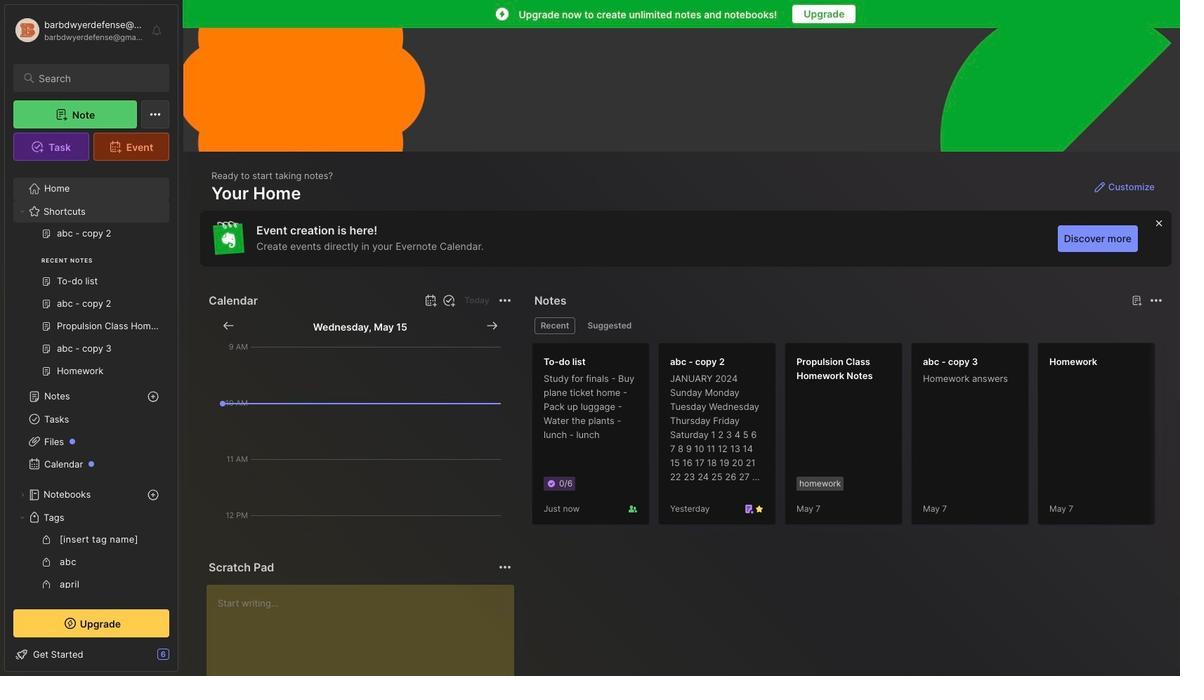 Task type: locate. For each thing, give the bounding box(es) containing it.
1 horizontal spatial tab
[[581, 318, 638, 334]]

tab
[[535, 318, 576, 334], [581, 318, 638, 334]]

more actions image
[[1148, 292, 1165, 309], [497, 559, 513, 576]]

tab list
[[535, 318, 1161, 334]]

expand notebooks image
[[18, 491, 27, 500]]

Start writing… text field
[[218, 585, 513, 677]]

row group
[[532, 343, 1181, 534]]

more actions image
[[497, 292, 513, 309]]

2 tab from the left
[[581, 318, 638, 334]]

group
[[13, 223, 169, 391], [13, 529, 169, 677]]

tree
[[5, 169, 178, 677]]

0 vertical spatial more actions image
[[1148, 292, 1165, 309]]

0 vertical spatial group
[[13, 223, 169, 391]]

Search text field
[[39, 72, 157, 85]]

none search field inside main "element"
[[39, 70, 157, 86]]

Account field
[[13, 16, 143, 44]]

Help and Learning task checklist field
[[5, 644, 178, 666]]

0 horizontal spatial more actions image
[[497, 559, 513, 576]]

0 horizontal spatial tab
[[535, 318, 576, 334]]

More actions field
[[495, 291, 515, 311], [1147, 291, 1167, 311], [495, 558, 515, 578]]

new evernote calendar event image
[[423, 292, 439, 309]]

1 group from the top
[[13, 223, 169, 391]]

1 vertical spatial group
[[13, 529, 169, 677]]

None search field
[[39, 70, 157, 86]]



Task type: describe. For each thing, give the bounding box(es) containing it.
click to collapse image
[[177, 651, 188, 668]]

main element
[[0, 0, 183, 677]]

expand tags image
[[18, 514, 27, 522]]

tree inside main "element"
[[5, 169, 178, 677]]

1 vertical spatial more actions image
[[497, 559, 513, 576]]

2 group from the top
[[13, 529, 169, 677]]

1 tab from the left
[[535, 318, 576, 334]]

Choose date to view field
[[313, 318, 407, 334]]

new task image
[[442, 294, 456, 308]]

1 horizontal spatial more actions image
[[1148, 292, 1165, 309]]



Task type: vqa. For each thing, say whether or not it's contained in the screenshot.
bottommost group
yes



